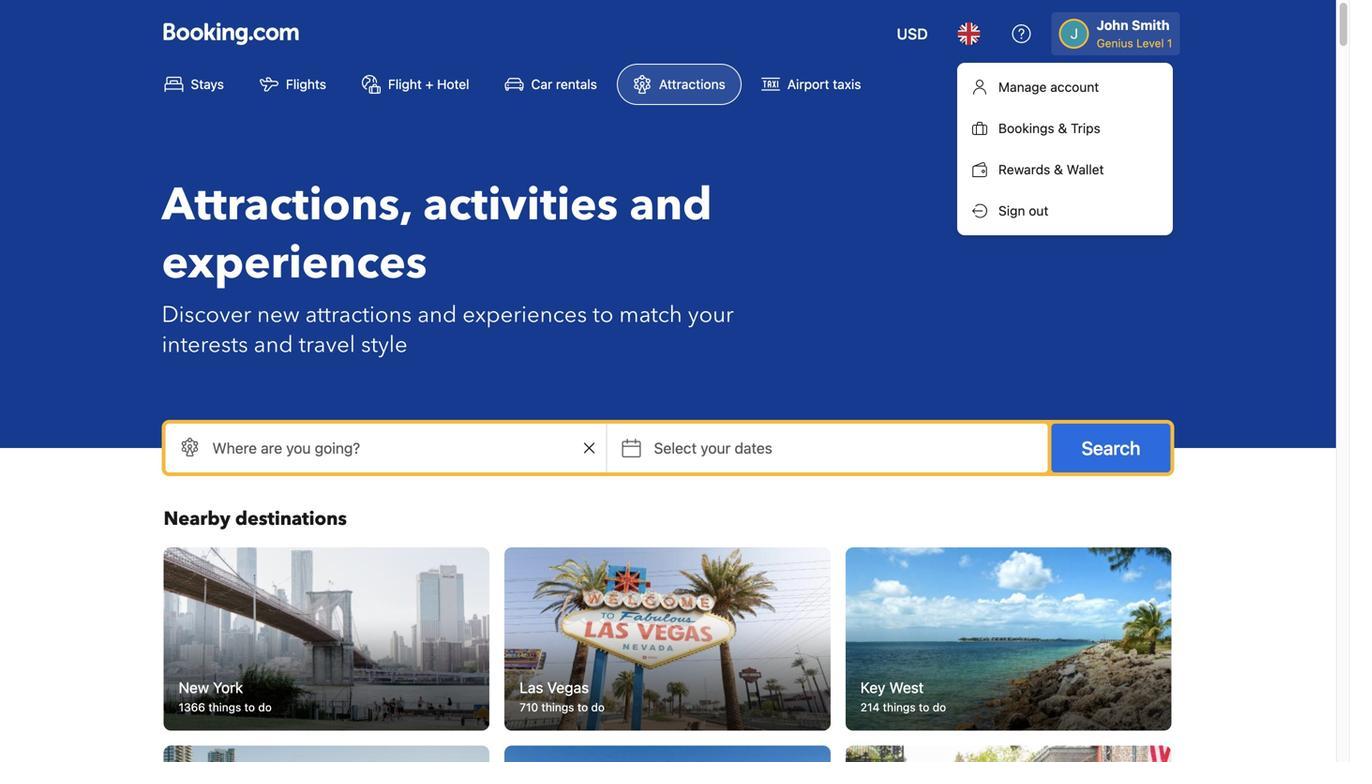 Task type: vqa. For each thing, say whether or not it's contained in the screenshot.
first 450 Ft from the bottom
no



Task type: describe. For each thing, give the bounding box(es) containing it.
to for key west
[[919, 701, 930, 714]]

key
[[861, 679, 886, 697]]

wallet
[[1067, 162, 1104, 177]]

214
[[861, 701, 880, 714]]

to inside attractions, activities and experiences discover new attractions and experiences to match your interests and travel style
[[593, 300, 614, 331]]

select
[[654, 439, 697, 457]]

airport taxis
[[788, 76, 861, 92]]

attractions,
[[162, 174, 412, 236]]

travel
[[299, 330, 355, 361]]

smith
[[1132, 17, 1170, 33]]

destinations
[[235, 506, 347, 532]]

manage account link
[[958, 67, 1173, 108]]

out
[[1029, 203, 1049, 219]]

flights
[[286, 76, 326, 92]]

attractions
[[305, 300, 412, 331]]

rewards
[[999, 162, 1051, 177]]

new york image
[[164, 548, 490, 731]]

airport taxis link
[[745, 64, 877, 105]]

flight + hotel link
[[346, 64, 485, 105]]

& for wallet
[[1054, 162, 1063, 177]]

0 horizontal spatial experiences
[[162, 233, 427, 294]]

sign out button
[[958, 190, 1173, 232]]

flights link
[[244, 64, 342, 105]]

las vegas image
[[505, 548, 831, 731]]

your inside attractions, activities and experiences discover new attractions and experiences to match your interests and travel style
[[688, 300, 734, 331]]

to for new york
[[244, 701, 255, 714]]

new
[[257, 300, 300, 331]]

do for york
[[258, 701, 272, 714]]

booking.com image
[[164, 23, 299, 45]]

+
[[426, 76, 434, 92]]

attractions, activities and experiences discover new attractions and experiences to match your interests and travel style
[[162, 174, 734, 361]]

interests
[[162, 330, 248, 361]]

key west image
[[846, 548, 1172, 731]]

trips
[[1071, 121, 1101, 136]]

1
[[1168, 37, 1173, 50]]

new york 1366 things to do
[[179, 679, 272, 714]]

attractions link
[[617, 64, 742, 105]]

john
[[1097, 17, 1129, 33]]

your account menu john smith genius level 1 element
[[1060, 8, 1180, 52]]

rewards & wallet link
[[958, 149, 1173, 190]]

select your dates
[[654, 439, 773, 457]]

bookings & trips link
[[958, 108, 1173, 149]]

1 horizontal spatial experiences
[[463, 300, 587, 331]]

activities
[[423, 174, 618, 236]]

style
[[361, 330, 408, 361]]

nearby
[[164, 506, 231, 532]]



Task type: locate. For each thing, give the bounding box(es) containing it.
1366
[[179, 701, 205, 714]]

your right match
[[688, 300, 734, 331]]

do right the 710
[[591, 701, 605, 714]]

flight
[[388, 76, 422, 92]]

things inside key west 214 things to do
[[883, 701, 916, 714]]

to left match
[[593, 300, 614, 331]]

flight + hotel
[[388, 76, 469, 92]]

things down york
[[208, 701, 241, 714]]

things inside new york 1366 things to do
[[208, 701, 241, 714]]

do right 1366
[[258, 701, 272, 714]]

vegas
[[547, 679, 589, 697]]

do for vegas
[[591, 701, 605, 714]]

& left trips
[[1058, 121, 1068, 136]]

car rentals link
[[489, 64, 613, 105]]

1 horizontal spatial and
[[418, 300, 457, 331]]

key west 214 things to do
[[861, 679, 947, 714]]

airport
[[788, 76, 830, 92]]

2 things from the left
[[542, 701, 574, 714]]

things down west
[[883, 701, 916, 714]]

do
[[258, 701, 272, 714], [591, 701, 605, 714], [933, 701, 947, 714]]

john smith genius level 1
[[1097, 17, 1173, 50]]

match
[[619, 300, 683, 331]]

things
[[208, 701, 241, 714], [542, 701, 574, 714], [883, 701, 916, 714]]

do inside las vegas 710 things to do
[[591, 701, 605, 714]]

your
[[688, 300, 734, 331], [701, 439, 731, 457]]

genius
[[1097, 37, 1134, 50]]

dates
[[735, 439, 773, 457]]

stays link
[[149, 64, 240, 105]]

york
[[213, 679, 243, 697]]

and
[[630, 174, 712, 236], [418, 300, 457, 331], [254, 330, 293, 361]]

0 horizontal spatial things
[[208, 701, 241, 714]]

2 horizontal spatial do
[[933, 701, 947, 714]]

to inside las vegas 710 things to do
[[578, 701, 588, 714]]

manage account
[[999, 79, 1099, 95]]

car
[[531, 76, 553, 92]]

search
[[1082, 437, 1141, 459]]

& for trips
[[1058, 121, 1068, 136]]

west
[[890, 679, 924, 697]]

things for vegas
[[542, 701, 574, 714]]

las vegas 710 things to do
[[520, 679, 605, 714]]

1 vertical spatial your
[[701, 439, 731, 457]]

& left the wallet
[[1054, 162, 1063, 177]]

2 horizontal spatial things
[[883, 701, 916, 714]]

do inside key west 214 things to do
[[933, 701, 947, 714]]

las
[[520, 679, 543, 697]]

stays
[[191, 76, 224, 92]]

0 vertical spatial &
[[1058, 121, 1068, 136]]

discover
[[162, 300, 251, 331]]

things for york
[[208, 701, 241, 714]]

1 horizontal spatial things
[[542, 701, 574, 714]]

to down west
[[919, 701, 930, 714]]

Where are you going? search field
[[166, 424, 606, 473]]

bookings & trips
[[999, 121, 1101, 136]]

sign
[[999, 203, 1026, 219]]

to right 1366
[[244, 701, 255, 714]]

taxis
[[833, 76, 861, 92]]

3 things from the left
[[883, 701, 916, 714]]

to inside key west 214 things to do
[[919, 701, 930, 714]]

1 vertical spatial &
[[1054, 162, 1063, 177]]

3 do from the left
[[933, 701, 947, 714]]

attractions
[[659, 76, 726, 92]]

0 horizontal spatial and
[[254, 330, 293, 361]]

experiences
[[162, 233, 427, 294], [463, 300, 587, 331]]

1 do from the left
[[258, 701, 272, 714]]

miami image
[[505, 746, 831, 762]]

0 vertical spatial experiences
[[162, 233, 427, 294]]

1 vertical spatial experiences
[[463, 300, 587, 331]]

1 things from the left
[[208, 701, 241, 714]]

rewards & wallet
[[999, 162, 1104, 177]]

new orleans image
[[846, 746, 1172, 762]]

level
[[1137, 37, 1164, 50]]

nearby destinations
[[164, 506, 347, 532]]

things for west
[[883, 701, 916, 714]]

usd
[[897, 25, 928, 43]]

do for west
[[933, 701, 947, 714]]

rentals
[[556, 76, 597, 92]]

car rentals
[[531, 76, 597, 92]]

bookings
[[999, 121, 1055, 136]]

do inside new york 1366 things to do
[[258, 701, 272, 714]]

2 horizontal spatial and
[[630, 174, 712, 236]]

san diego image
[[164, 746, 490, 762]]

usd button
[[886, 11, 939, 56]]

do right '214'
[[933, 701, 947, 714]]

things inside las vegas 710 things to do
[[542, 701, 574, 714]]

to down vegas
[[578, 701, 588, 714]]

to for las vegas
[[578, 701, 588, 714]]

new
[[179, 679, 209, 697]]

sign out
[[999, 203, 1049, 219]]

&
[[1058, 121, 1068, 136], [1054, 162, 1063, 177]]

manage
[[999, 79, 1047, 95]]

710
[[520, 701, 538, 714]]

search button
[[1052, 424, 1171, 473]]

hotel
[[437, 76, 469, 92]]

things down vegas
[[542, 701, 574, 714]]

account
[[1051, 79, 1099, 95]]

to
[[593, 300, 614, 331], [244, 701, 255, 714], [578, 701, 588, 714], [919, 701, 930, 714]]

1 horizontal spatial do
[[591, 701, 605, 714]]

to inside new york 1366 things to do
[[244, 701, 255, 714]]

your left dates
[[701, 439, 731, 457]]

0 vertical spatial your
[[688, 300, 734, 331]]

2 do from the left
[[591, 701, 605, 714]]

0 horizontal spatial do
[[258, 701, 272, 714]]



